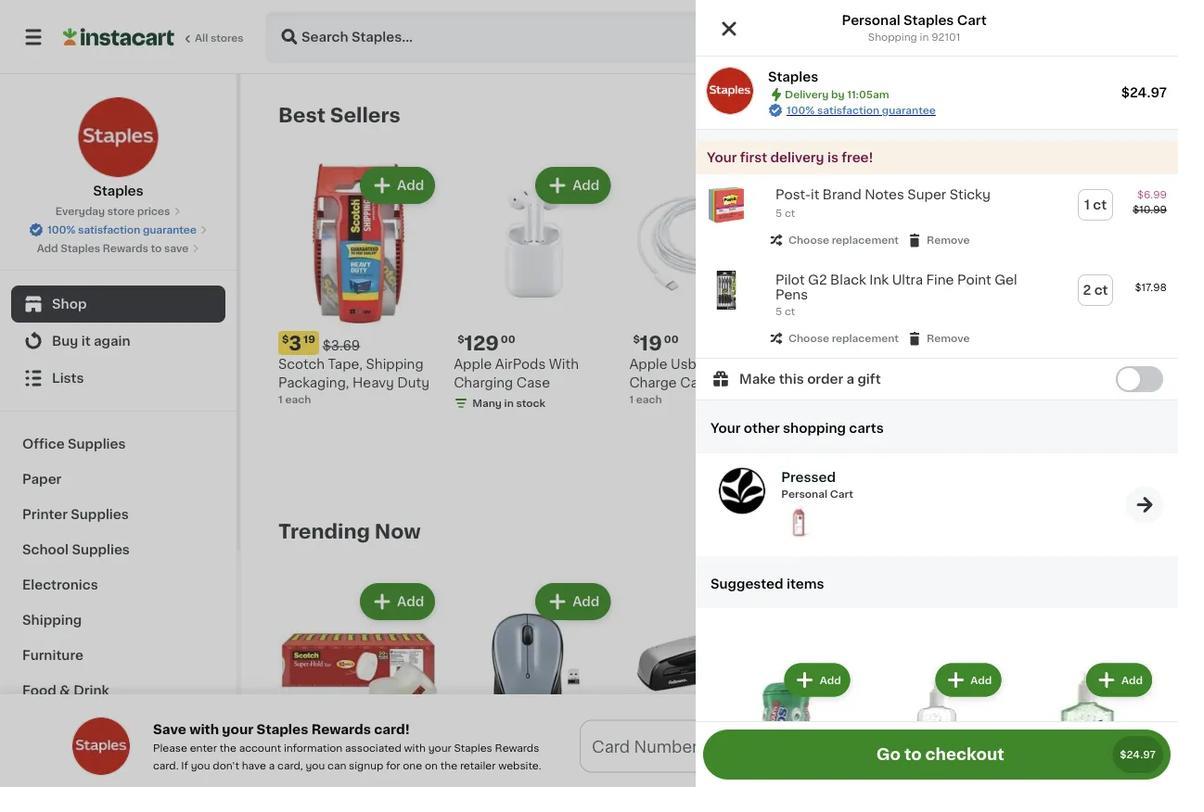 Task type: describe. For each thing, give the bounding box(es) containing it.
see eligible items
[[826, 465, 944, 478]]

in for 129
[[504, 399, 514, 409]]

suggested items
[[711, 578, 824, 591]]

product group containing 19
[[629, 163, 790, 408]]

• savings applied at checkout.
[[677, 741, 913, 757]]

00 for 19
[[664, 335, 679, 345]]

0 vertical spatial guarantee
[[882, 105, 936, 116]]

paper link
[[11, 462, 225, 497]]

1 inside scotch tape, shipping packaging, heavy duty 1 each
[[278, 395, 283, 405]]

3
[[289, 334, 302, 353]]

continue button
[[929, 721, 1066, 772]]

more button
[[928, 734, 1001, 764]]

staples up the everyday store prices link
[[93, 185, 144, 198]]

1 x from the left
[[842, 414, 849, 427]]

$3.19 original price: $3.69 element
[[278, 331, 439, 356]]

5 inside "pilot g2 black ink ultra fine point gel pens 5 ct"
[[776, 307, 782, 317]]

it for buy
[[81, 335, 91, 348]]

getting
[[498, 741, 559, 757]]

11:05am
[[847, 90, 889, 100]]

$1.99 element
[[805, 748, 966, 772]]

post-it brand notes super sticky 5 ct
[[776, 188, 991, 219]]

0 vertical spatial 100% satisfaction guarantee
[[787, 105, 936, 116]]

satisfaction inside button
[[78, 225, 140, 235]]

5 inside main content
[[991, 751, 1004, 770]]

staples image
[[707, 68, 753, 114]]

$15.99 original price: $23.99 element
[[278, 748, 439, 772]]

choose for g2
[[789, 334, 830, 344]]

manila
[[1053, 377, 1096, 390]]

replacement for brand
[[832, 235, 899, 245]]

100
[[981, 414, 999, 424]]

sticky
[[950, 188, 991, 201]]

staples up the delivery
[[768, 71, 819, 84]]

replacement for black
[[832, 334, 899, 344]]

shop link
[[11, 286, 225, 323]]

card.
[[153, 761, 179, 771]]

ct inside "pilot g2 black ink ultra fine point gel pens 5 ct"
[[785, 307, 795, 317]]

staples up account
[[257, 723, 308, 736]]

printer
[[22, 508, 68, 521]]

200'
[[886, 414, 916, 427]]

ultra
[[892, 274, 923, 287]]

in for buy 2, get 1 free
[[855, 436, 865, 446]]

cleaning link
[[11, 744, 225, 779]]

notes
[[865, 188, 905, 201]]

$ 19 00
[[633, 334, 679, 353]]

1 - from the left
[[882, 395, 888, 408]]

staples inside staples st59156 bubble cushioning - clear - 3/16" x 12" x 200'
[[805, 377, 854, 390]]

please
[[153, 744, 187, 754]]

$ for 3
[[282, 335, 289, 345]]

choose replacement for black
[[789, 334, 899, 344]]

post-it brand notes super sticky image
[[707, 186, 746, 225]]

1/3
[[1034, 358, 1052, 371]]

staples st59156 bubble cushioning - clear - 3/16" x 12" x 200'
[[805, 377, 963, 427]]

supplies for printer supplies
[[71, 508, 129, 521]]

$ 129 00
[[458, 334, 516, 353]]

item carousel region containing trending now
[[278, 513, 1141, 788]]

100% inside button
[[47, 225, 76, 235]]

charge
[[629, 377, 677, 390]]

best
[[278, 105, 326, 125]]

choose replacement button for brand
[[768, 232, 899, 249]]

99 for 5
[[1006, 751, 1020, 762]]

1 vertical spatial $24.97
[[1120, 750, 1156, 760]]

your for your other shopping carts
[[711, 422, 741, 435]]

printer supplies link
[[11, 497, 225, 533]]

free!
[[842, 151, 874, 164]]

information
[[284, 744, 343, 754]]

food & drink
[[22, 685, 109, 698]]

electronics link
[[11, 568, 225, 603]]

personal inside personal staples cart shopping in 92101
[[842, 14, 901, 27]]

product group containing 9
[[454, 580, 615, 788]]

post-it brand notes super sticky button
[[776, 187, 991, 202]]

lists link
[[11, 360, 225, 397]]

many in stock for buy 2, get 1 free
[[824, 436, 897, 446]]

this
[[779, 373, 804, 386]]

go to cart element
[[1126, 487, 1164, 524]]

staples down everyday
[[61, 244, 100, 254]]

for
[[386, 761, 400, 771]]

your other shopping carts
[[711, 422, 884, 435]]

99 for 9
[[480, 751, 494, 762]]

$ 15 99
[[282, 751, 327, 770]]

electronics
[[22, 579, 98, 592]]

cleaning
[[22, 755, 82, 768]]

lists
[[52, 372, 84, 385]]

school
[[22, 544, 69, 557]]

apple for apple usb type c male charge cable 1 each
[[629, 358, 668, 371]]

1 vertical spatial with
[[404, 744, 426, 754]]

1 horizontal spatial to
[[905, 747, 922, 763]]

checkout
[[926, 747, 1004, 763]]

2 ct button
[[1079, 276, 1113, 305]]

guarantee inside button
[[143, 225, 197, 235]]

suggested
[[711, 578, 784, 591]]

ct inside button
[[1095, 284, 1108, 297]]

cut
[[1056, 358, 1079, 371]]

delivery
[[771, 151, 824, 164]]

3/16"
[[805, 414, 839, 427]]

go
[[877, 747, 901, 763]]

99 for 149
[[678, 751, 692, 762]]

$ for 149
[[633, 751, 640, 762]]

other
[[744, 422, 780, 435]]

personal staples cart shopping in 92101
[[842, 14, 987, 42]]

tru
[[981, 358, 1001, 371]]

shopping
[[868, 32, 917, 42]]

1 horizontal spatial your
[[428, 744, 452, 754]]

0 vertical spatial 100%
[[787, 105, 815, 116]]

black
[[831, 274, 866, 287]]

free inside product group
[[873, 361, 894, 371]]

heavy
[[353, 377, 394, 390]]

now
[[375, 522, 421, 542]]

ct inside tru red 1/3 cut tab letter size manila file folder 100 ct
[[1002, 414, 1013, 424]]

pressed strawberry basil lemonade image
[[782, 505, 815, 539]]

2 x from the left
[[875, 414, 883, 427]]

make this order a gift
[[740, 373, 881, 386]]

$ for 5
[[984, 751, 991, 762]]

product group containing 129
[[454, 163, 615, 415]]

school supplies
[[22, 544, 130, 557]]

$ 3 19
[[282, 334, 315, 353]]

food
[[22, 685, 56, 698]]

buy 2, get 1 free
[[811, 361, 894, 371]]

pressed
[[782, 471, 836, 484]]

pilot g2 black ink ultra fine point gel pens 5 ct
[[776, 274, 1017, 317]]

1 ct button
[[1079, 190, 1113, 220]]

shipping inside scotch tape, shipping packaging, heavy duty 1 each
[[366, 358, 424, 371]]

0 vertical spatial staples logo image
[[77, 96, 159, 178]]

savings
[[686, 741, 748, 757]]

$ for 32
[[809, 335, 816, 345]]

drink
[[73, 685, 109, 698]]

each inside apple usb type c male charge cable 1 each
[[636, 395, 662, 405]]

buy for buy it again
[[52, 335, 78, 348]]

100% satisfaction guarantee button
[[29, 219, 208, 238]]

product group containing post-it brand notes super sticky
[[696, 174, 1178, 260]]

eligible
[[855, 465, 904, 478]]

instacart logo image
[[63, 26, 174, 48]]

$6.99 $10.99
[[1133, 190, 1167, 215]]

2 vertical spatial rewards
[[495, 744, 539, 754]]

$17.98
[[1135, 283, 1167, 293]]

00 for 129
[[501, 335, 516, 345]]

shop
[[52, 298, 87, 311]]

1 vertical spatial rewards
[[311, 723, 371, 736]]

post-
[[776, 188, 811, 201]]

all
[[195, 33, 208, 43]]

usb
[[671, 358, 697, 371]]

remove button for fine
[[907, 330, 970, 347]]

1 inside apple usb type c male charge cable 1 each
[[629, 395, 634, 405]]

12"
[[853, 414, 872, 427]]

food & drink link
[[11, 674, 225, 709]]

furniture link
[[11, 638, 225, 674]]

st59156
[[857, 377, 914, 390]]

many for buy 2, get 1 free
[[824, 436, 853, 446]]

scotch tape, shipping packaging, heavy duty 1 each
[[278, 358, 430, 405]]

0 vertical spatial rewards
[[103, 244, 148, 254]]

$ 32 99
[[809, 334, 857, 353]]

Card Number text field
[[581, 721, 914, 772]]



Task type: vqa. For each thing, say whether or not it's contained in the screenshot.
x
yes



Task type: locate. For each thing, give the bounding box(es) containing it.
0 horizontal spatial the
[[220, 744, 237, 754]]

1 horizontal spatial it
[[811, 188, 820, 201]]

99 for 32
[[843, 335, 857, 345]]

x right 12"
[[875, 414, 883, 427]]

0 horizontal spatial 19
[[304, 335, 315, 345]]

$ inside $ 129 00
[[458, 335, 464, 345]]

1 horizontal spatial you
[[306, 761, 325, 771]]

all stores link
[[63, 11, 245, 63]]

the up don't
[[220, 744, 237, 754]]

99 inside $ 149 99
[[678, 751, 692, 762]]

staples up 92101
[[904, 14, 954, 27]]

2 item carousel region from the top
[[278, 513, 1141, 788]]

2 choose from the top
[[789, 334, 830, 344]]

with
[[189, 723, 219, 736], [404, 744, 426, 754]]

remove button for sticky
[[907, 232, 970, 249]]

0 horizontal spatial 100% satisfaction guarantee
[[47, 225, 197, 235]]

0 vertical spatial a
[[847, 373, 855, 386]]

if
[[181, 761, 188, 771]]

0 vertical spatial in
[[920, 32, 929, 42]]

see
[[826, 465, 852, 478]]

supplies for school supplies
[[72, 544, 130, 557]]

99 inside $ 32 99
[[843, 335, 857, 345]]

00
[[664, 335, 679, 345], [501, 335, 516, 345]]

00 up usb
[[664, 335, 679, 345]]

1 horizontal spatial -
[[929, 395, 935, 408]]

satisfaction down by
[[818, 105, 880, 116]]

- down st59156
[[882, 395, 888, 408]]

1 choose replacement from the top
[[789, 235, 899, 245]]

1 horizontal spatial the
[[441, 761, 458, 771]]

1 vertical spatial your
[[711, 422, 741, 435]]

product group containing 149
[[629, 580, 790, 788]]

many for 129
[[472, 399, 502, 409]]

99 left 'can'
[[312, 751, 327, 762]]

1 horizontal spatial guarantee
[[882, 105, 936, 116]]

guarantee up save
[[143, 225, 197, 235]]

0 vertical spatial the
[[220, 744, 237, 754]]

free
[[873, 361, 894, 371], [562, 741, 596, 757]]

in inside personal staples cart shopping in 92101
[[920, 32, 929, 42]]

staples up retailer
[[454, 744, 493, 754]]

your
[[707, 151, 737, 164], [711, 422, 741, 435]]

packaging,
[[278, 377, 349, 390]]

item carousel region
[[278, 96, 1141, 498], [278, 513, 1141, 788]]

choose up g2
[[789, 235, 830, 245]]

1 horizontal spatial 19
[[640, 334, 662, 353]]

1 horizontal spatial many in stock
[[824, 436, 897, 446]]

rewards up $19.99
[[495, 744, 539, 754]]

ct left $6.99 $10.99
[[1093, 199, 1107, 212]]

$ for 15
[[282, 751, 289, 762]]

apple for apple airpods with charging case
[[454, 358, 492, 371]]

$9.99 original price: $19.99 element
[[454, 748, 615, 772]]

remove button up bubble at the top right
[[907, 330, 970, 347]]

1 item carousel region from the top
[[278, 96, 1141, 498]]

2 horizontal spatial rewards
[[495, 744, 539, 754]]

staples logo image
[[77, 96, 159, 178], [71, 717, 131, 777]]

1 vertical spatial items
[[787, 578, 824, 591]]

treatment tracker modal dialog
[[241, 721, 1178, 788]]

apple up charge
[[629, 358, 668, 371]]

a down "buy 2, get 1 free"
[[847, 373, 855, 386]]

ink
[[870, 274, 889, 287]]

99 right 9
[[480, 751, 494, 762]]

0 vertical spatial satisfaction
[[818, 105, 880, 116]]

cart inside pressed personal cart
[[830, 489, 853, 499]]

0 horizontal spatial to
[[151, 244, 162, 254]]

stock down carts
[[867, 436, 897, 446]]

product group containing pilot g2 black ink ultra fine point gel pens
[[696, 260, 1178, 358]]

staples logo image down drink
[[71, 717, 131, 777]]

$ inside $ 9 99
[[458, 751, 464, 762]]

a inside save with your staples rewards card! please enter the account information associated with your staples rewards card. if you don't have a card, you can signup for one on the retailer website.
[[269, 761, 275, 771]]

many down charging
[[472, 399, 502, 409]]

$ inside $ 149 99
[[633, 751, 640, 762]]

your for your first delivery is free!
[[707, 151, 737, 164]]

100% down the delivery
[[787, 105, 815, 116]]

apple up charging
[[454, 358, 492, 371]]

0 horizontal spatial apple
[[454, 358, 492, 371]]

$ for 19
[[633, 335, 640, 345]]

2 - from the left
[[929, 395, 935, 408]]

0 horizontal spatial buy
[[52, 335, 78, 348]]

0 horizontal spatial many in stock
[[472, 399, 546, 409]]

staples logo image up the everyday store prices link
[[77, 96, 159, 178]]

100% satisfaction guarantee down store
[[47, 225, 197, 235]]

None search field
[[265, 11, 724, 63]]

0 vertical spatial your
[[707, 151, 737, 164]]

personal up "shopping"
[[842, 14, 901, 27]]

0 vertical spatial free
[[873, 361, 894, 371]]

0 horizontal spatial items
[[787, 578, 824, 591]]

airpods
[[495, 358, 546, 371]]

your up on
[[428, 744, 452, 754]]

0 vertical spatial $24.97
[[1122, 86, 1167, 99]]

$ for 129
[[458, 335, 464, 345]]

choose replacement button up black
[[768, 232, 899, 249]]

1 vertical spatial choose replacement button
[[768, 330, 899, 347]]

ct inside button
[[1093, 199, 1107, 212]]

choose
[[789, 235, 830, 245], [789, 334, 830, 344]]

1 vertical spatial your
[[428, 744, 452, 754]]

go to checkout
[[877, 747, 1004, 763]]

0 vertical spatial choose replacement button
[[768, 232, 899, 249]]

•
[[677, 741, 683, 756]]

associated
[[345, 744, 402, 754]]

product group
[[278, 163, 439, 408], [454, 163, 615, 415], [629, 163, 790, 408], [805, 163, 966, 487], [981, 163, 1141, 448], [278, 580, 439, 788], [454, 580, 615, 788], [629, 580, 790, 788], [805, 580, 966, 788], [981, 580, 1141, 788], [718, 660, 854, 788], [869, 660, 1005, 788], [1020, 660, 1156, 788]]

product group containing 5
[[981, 580, 1141, 788]]

free right getting
[[562, 741, 596, 757]]

buy up the lists
[[52, 335, 78, 348]]

2 apple from the left
[[454, 358, 492, 371]]

0 vertical spatial replacement
[[832, 235, 899, 245]]

2 replacement from the top
[[832, 334, 899, 344]]

1 horizontal spatial each
[[636, 395, 662, 405]]

0 horizontal spatial shipping
[[22, 614, 82, 627]]

add
[[397, 179, 424, 192], [573, 179, 600, 192], [748, 179, 775, 192], [924, 179, 951, 192], [1099, 179, 1126, 192], [37, 244, 58, 254], [397, 596, 424, 609], [573, 596, 600, 609], [748, 596, 775, 609], [924, 596, 951, 609], [1099, 596, 1126, 609], [820, 676, 841, 686], [971, 676, 992, 686], [1122, 676, 1143, 686]]

$ inside $ 5 99
[[984, 751, 991, 762]]

choose replacement for brand
[[789, 235, 899, 245]]

supplies up paper link
[[68, 438, 126, 451]]

2,
[[834, 361, 843, 371]]

stock down the case
[[516, 399, 546, 409]]

2 ct
[[1083, 284, 1108, 297]]

one
[[403, 761, 422, 771]]

replacement
[[832, 235, 899, 245], [832, 334, 899, 344]]

2 choose replacement from the top
[[789, 334, 899, 344]]

2 you from the left
[[306, 761, 325, 771]]

each inside scotch tape, shipping packaging, heavy duty 1 each
[[285, 395, 311, 405]]

1 vertical spatial a
[[269, 761, 275, 771]]

cart down see
[[830, 489, 853, 499]]

0 vertical spatial remove button
[[907, 232, 970, 249]]

with up enter at the left
[[189, 723, 219, 736]]

0 vertical spatial many in stock
[[472, 399, 546, 409]]

1 horizontal spatial cart
[[957, 14, 987, 27]]

save
[[153, 723, 186, 736]]

1 vertical spatial 100%
[[47, 225, 76, 235]]

$149.99 original price: $199.99 element
[[629, 748, 790, 772]]

2 each from the left
[[636, 395, 662, 405]]

choose replacement up 2,
[[789, 334, 899, 344]]

99 inside $ 5 99
[[1006, 751, 1020, 762]]

you right if
[[191, 761, 210, 771]]

0 horizontal spatial a
[[269, 761, 275, 771]]

shipping inside "link"
[[22, 614, 82, 627]]

item carousel region containing best sellers
[[278, 96, 1141, 498]]

you down information
[[306, 761, 325, 771]]

1 product group from the top
[[696, 174, 1178, 260]]

0 horizontal spatial -
[[882, 395, 888, 408]]

2 product group from the top
[[696, 260, 1178, 358]]

stock for buy 2, get 1 free
[[867, 436, 897, 446]]

the right on
[[441, 761, 458, 771]]

product group
[[696, 174, 1178, 260], [696, 260, 1178, 358]]

remove up bubble at the top right
[[927, 334, 970, 344]]

1 choose replacement button from the top
[[768, 232, 899, 249]]

0 vertical spatial 5
[[776, 208, 782, 219]]

school supplies link
[[11, 533, 225, 568]]

main content containing best sellers
[[0, 74, 1178, 788]]

view all (30+) button
[[920, 96, 1037, 134]]

delivery by 11:05am
[[785, 90, 889, 100]]

staples down 2,
[[805, 377, 854, 390]]

many in stock for 129
[[472, 399, 546, 409]]

choose up make this order a gift
[[789, 334, 830, 344]]

apple inside apple usb type c male charge cable 1 each
[[629, 358, 668, 371]]

(30+)
[[981, 109, 1017, 122]]

it for post-
[[811, 188, 820, 201]]

99 right 32
[[843, 335, 857, 345]]

32
[[816, 334, 841, 353]]

cart
[[957, 14, 987, 27], [830, 489, 853, 499]]

at
[[815, 741, 831, 757]]

1 each from the left
[[285, 395, 311, 405]]

again
[[94, 335, 131, 348]]

99 right 149
[[678, 751, 692, 762]]

$6.99
[[1138, 190, 1167, 200]]

1 vertical spatial personal
[[782, 489, 828, 499]]

red
[[1004, 358, 1030, 371]]

0 vertical spatial item carousel region
[[278, 96, 1141, 498]]

19 inside $ 3 19
[[304, 335, 315, 345]]

delivery
[[785, 90, 829, 100]]

2 remove from the top
[[927, 334, 970, 344]]

19 up charge
[[640, 334, 662, 353]]

99
[[843, 335, 857, 345], [312, 751, 327, 762], [678, 751, 692, 762], [480, 751, 494, 762], [1006, 751, 1020, 762]]

- down bubble at the top right
[[929, 395, 935, 408]]

ct down the pens
[[785, 307, 795, 317]]

everyday store prices
[[55, 206, 170, 217]]

$ inside $ 15 99
[[282, 751, 289, 762]]

stock for 129
[[516, 399, 546, 409]]

remove button up fine
[[907, 232, 970, 249]]

cart for personal
[[830, 489, 853, 499]]

19 right 3
[[304, 335, 315, 345]]

x left 12"
[[842, 414, 849, 427]]

your
[[222, 723, 254, 736], [428, 744, 452, 754]]

1 remove from the top
[[927, 235, 970, 245]]

many down 3/16"
[[824, 436, 853, 446]]

1 vertical spatial guarantee
[[143, 225, 197, 235]]

personal down pressed
[[782, 489, 828, 499]]

1 inside button
[[1085, 199, 1090, 212]]

1 vertical spatial satisfaction
[[78, 225, 140, 235]]

gift
[[858, 373, 881, 386]]

1 horizontal spatial items
[[907, 465, 944, 478]]

1 vertical spatial shipping
[[22, 614, 82, 627]]

sellers
[[330, 105, 401, 125]]

2 remove button from the top
[[907, 330, 970, 347]]

you're
[[441, 741, 494, 757]]

replacement up get
[[832, 334, 899, 344]]

remove for sticky
[[927, 235, 970, 245]]

choose replacement button up 2,
[[768, 330, 899, 347]]

cart inside personal staples cart shopping in 92101
[[957, 14, 987, 27]]

1 vertical spatial remove button
[[907, 330, 970, 347]]

1 horizontal spatial x
[[875, 414, 883, 427]]

in down apple airpods with charging case at the left top of the page
[[504, 399, 514, 409]]

continue
[[959, 739, 1036, 754]]

1 vertical spatial it
[[81, 335, 91, 348]]

100% satisfaction guarantee inside button
[[47, 225, 197, 235]]

rewards up information
[[311, 723, 371, 736]]

0 vertical spatial personal
[[842, 14, 901, 27]]

pens
[[776, 289, 808, 302]]

product group containing 3
[[278, 163, 439, 408]]

$ for 9
[[458, 751, 464, 762]]

rewards
[[103, 244, 148, 254], [311, 723, 371, 736], [495, 744, 539, 754]]

many in stock down carts
[[824, 436, 897, 446]]

to left save
[[151, 244, 162, 254]]

1 vertical spatial buy
[[811, 361, 831, 371]]

checkout.
[[835, 741, 913, 757]]

remove for fine
[[927, 334, 970, 344]]

it inside post-it brand notes super sticky 5 ct
[[811, 188, 820, 201]]

to right go
[[905, 747, 922, 763]]

best sellers
[[278, 105, 401, 125]]

0 horizontal spatial your
[[222, 723, 254, 736]]

1 remove button from the top
[[907, 232, 970, 249]]

99 inside $ 9 99
[[480, 751, 494, 762]]

1 vertical spatial in
[[504, 399, 514, 409]]

type
[[700, 358, 732, 371]]

letter
[[981, 377, 1020, 390]]

choose for it
[[789, 235, 830, 245]]

1 horizontal spatial shipping
[[366, 358, 424, 371]]

buy for buy 2, get 1 free
[[811, 361, 831, 371]]

1 horizontal spatial buy
[[811, 361, 831, 371]]

1 right get
[[866, 361, 870, 371]]

supplies up school supplies link
[[71, 508, 129, 521]]

00 inside $ 129 00
[[501, 335, 516, 345]]

replacement down post-it brand notes super sticky 5 ct
[[832, 235, 899, 245]]

2 vertical spatial supplies
[[72, 544, 130, 557]]

a right have
[[269, 761, 275, 771]]

in left 92101
[[920, 32, 929, 42]]

0 horizontal spatial with
[[189, 723, 219, 736]]

0 vertical spatial buy
[[52, 335, 78, 348]]

1 replacement from the top
[[832, 235, 899, 245]]

1 choose from the top
[[789, 235, 830, 245]]

brand
[[823, 188, 862, 201]]

ct right 100
[[1002, 414, 1013, 424]]

it left brand
[[811, 188, 820, 201]]

each down charge
[[636, 395, 662, 405]]

1 vertical spatial cart
[[830, 489, 853, 499]]

$ inside $ 3 19
[[282, 335, 289, 345]]

00 inside $ 19 00
[[664, 335, 679, 345]]

0 vertical spatial many
[[472, 399, 502, 409]]

1 down packaging,
[[278, 395, 283, 405]]

$ 5 99
[[984, 751, 1020, 770]]

ct inside post-it brand notes super sticky 5 ct
[[785, 208, 795, 219]]

1 horizontal spatial personal
[[842, 14, 901, 27]]

charging
[[454, 377, 513, 390]]

in down carts
[[855, 436, 865, 446]]

bubble
[[917, 377, 963, 390]]

$ inside $ 32 99
[[809, 335, 816, 345]]

super
[[908, 188, 947, 201]]

1 horizontal spatial a
[[847, 373, 855, 386]]

1 vertical spatial remove
[[927, 334, 970, 344]]

$19.99
[[501, 757, 545, 770]]

0 vertical spatial with
[[189, 723, 219, 736]]

your up account
[[222, 723, 254, 736]]

99 right checkout
[[1006, 751, 1020, 762]]

2
[[1083, 284, 1091, 297]]

1 you from the left
[[191, 761, 210, 771]]

0 horizontal spatial many
[[472, 399, 502, 409]]

items inside button
[[907, 465, 944, 478]]

1 vertical spatial free
[[562, 741, 596, 757]]

$ inside $ 19 00
[[633, 335, 640, 345]]

save with your staples rewards card! please enter the account information associated with your staples rewards card. if you don't have a card, you can signup for one on the retailer website.
[[153, 723, 541, 771]]

stock
[[516, 399, 546, 409], [867, 436, 897, 446]]

satisfaction down everyday store prices
[[78, 225, 140, 235]]

cable
[[680, 377, 719, 390]]

1 vertical spatial the
[[441, 761, 458, 771]]

0 horizontal spatial guarantee
[[143, 225, 197, 235]]

100% satisfaction guarantee link
[[787, 103, 936, 118]]

many
[[472, 399, 502, 409], [824, 436, 853, 446]]

0 vertical spatial to
[[151, 244, 162, 254]]

tru red 1/3 cut tab letter size manila file folder 100 ct
[[981, 358, 1122, 424]]

remove up fine
[[927, 235, 970, 245]]

1 00 from the left
[[664, 335, 679, 345]]

your left first
[[707, 151, 737, 164]]

fine
[[926, 274, 954, 287]]

shipping up duty
[[366, 358, 424, 371]]

add staples rewards to save link
[[37, 241, 200, 256]]

items right the suggested
[[787, 578, 824, 591]]

each down packaging,
[[285, 395, 311, 405]]

$ 9 99
[[458, 751, 494, 770]]

0 horizontal spatial stock
[[516, 399, 546, 409]]

choose replacement button for black
[[768, 330, 899, 347]]

gel
[[995, 274, 1017, 287]]

cart for staples
[[957, 14, 987, 27]]

0 vertical spatial stock
[[516, 399, 546, 409]]

applied
[[752, 741, 811, 757]]

supplies
[[68, 438, 126, 451], [71, 508, 129, 521], [72, 544, 130, 557]]

1 horizontal spatial free
[[873, 361, 894, 371]]

0 horizontal spatial personal
[[782, 489, 828, 499]]

0 horizontal spatial free
[[562, 741, 596, 757]]

shipping up furniture
[[22, 614, 82, 627]]

1 apple from the left
[[629, 358, 668, 371]]

100% down everyday
[[47, 225, 76, 235]]

0 horizontal spatial it
[[81, 335, 91, 348]]

0 vertical spatial shipping
[[366, 358, 424, 371]]

1 vertical spatial 5
[[776, 307, 782, 317]]

1 left $6.99 $10.99
[[1085, 199, 1090, 212]]

1 horizontal spatial 100% satisfaction guarantee
[[787, 105, 936, 116]]

1 down charge
[[629, 395, 634, 405]]

100%
[[787, 105, 815, 116], [47, 225, 76, 235]]

pilot g2 black ink ultra fine point gel pens image
[[707, 271, 746, 310]]

everyday store prices link
[[55, 204, 181, 219]]

remove
[[927, 235, 970, 245], [927, 334, 970, 344]]

supplies for office supplies
[[68, 438, 126, 451]]

order
[[807, 373, 843, 386]]

0 vertical spatial items
[[907, 465, 944, 478]]

can
[[328, 761, 346, 771]]

1 vertical spatial choose
[[789, 334, 830, 344]]

2 00 from the left
[[501, 335, 516, 345]]

apple inside apple airpods with charging case
[[454, 358, 492, 371]]

rewards down 100% satisfaction guarantee button
[[103, 244, 148, 254]]

product group containing 15
[[278, 580, 439, 788]]

2 choose replacement button from the top
[[768, 330, 899, 347]]

5 inside post-it brand notes super sticky 5 ct
[[776, 208, 782, 219]]

ct right 2 on the right top of the page
[[1095, 284, 1108, 297]]

100% satisfaction guarantee down "11:05am"
[[787, 105, 936, 116]]

1 horizontal spatial satisfaction
[[818, 105, 880, 116]]

1 horizontal spatial apple
[[629, 358, 668, 371]]

free up st59156
[[873, 361, 894, 371]]

0 horizontal spatial you
[[191, 761, 210, 771]]

0 horizontal spatial cart
[[830, 489, 853, 499]]

supplies down the printer supplies link
[[72, 544, 130, 557]]

cart up 92101
[[957, 14, 987, 27]]

0 horizontal spatial rewards
[[103, 244, 148, 254]]

0 horizontal spatial 00
[[501, 335, 516, 345]]

0 vertical spatial remove
[[927, 235, 970, 245]]

0 horizontal spatial x
[[842, 414, 849, 427]]

0 vertical spatial your
[[222, 723, 254, 736]]

many in stock down apple airpods with charging case at the left top of the page
[[472, 399, 546, 409]]

your left other at right bottom
[[711, 422, 741, 435]]

go to cart image
[[1134, 494, 1156, 516]]

close image
[[1083, 735, 1101, 754]]

choose replacement up black
[[789, 235, 899, 245]]

1 vertical spatial staples logo image
[[71, 717, 131, 777]]

main content
[[0, 74, 1178, 788]]

1 vertical spatial stock
[[867, 436, 897, 446]]

items right 'eligible'
[[907, 465, 944, 478]]

tape,
[[328, 358, 363, 371]]

free inside treatment tracker modal dialog
[[562, 741, 596, 757]]

00 right 129
[[501, 335, 516, 345]]

guarantee down "11:05am"
[[882, 105, 936, 116]]

with up one
[[404, 744, 426, 754]]

100% satisfaction guarantee
[[787, 105, 936, 116], [47, 225, 197, 235]]

1 horizontal spatial in
[[855, 436, 865, 446]]

buy up order
[[811, 361, 831, 371]]

99 for 15
[[312, 751, 327, 762]]

tab
[[1083, 358, 1106, 371]]

product group containing 32
[[805, 163, 966, 487]]

ct down post-
[[785, 208, 795, 219]]

staples inside personal staples cart shopping in 92101
[[904, 14, 954, 27]]

scotch
[[278, 358, 325, 371]]

99 inside $ 15 99
[[312, 751, 327, 762]]

personal inside pressed personal cart
[[782, 489, 828, 499]]

it left again at the left top of the page
[[81, 335, 91, 348]]

on
[[425, 761, 438, 771]]



